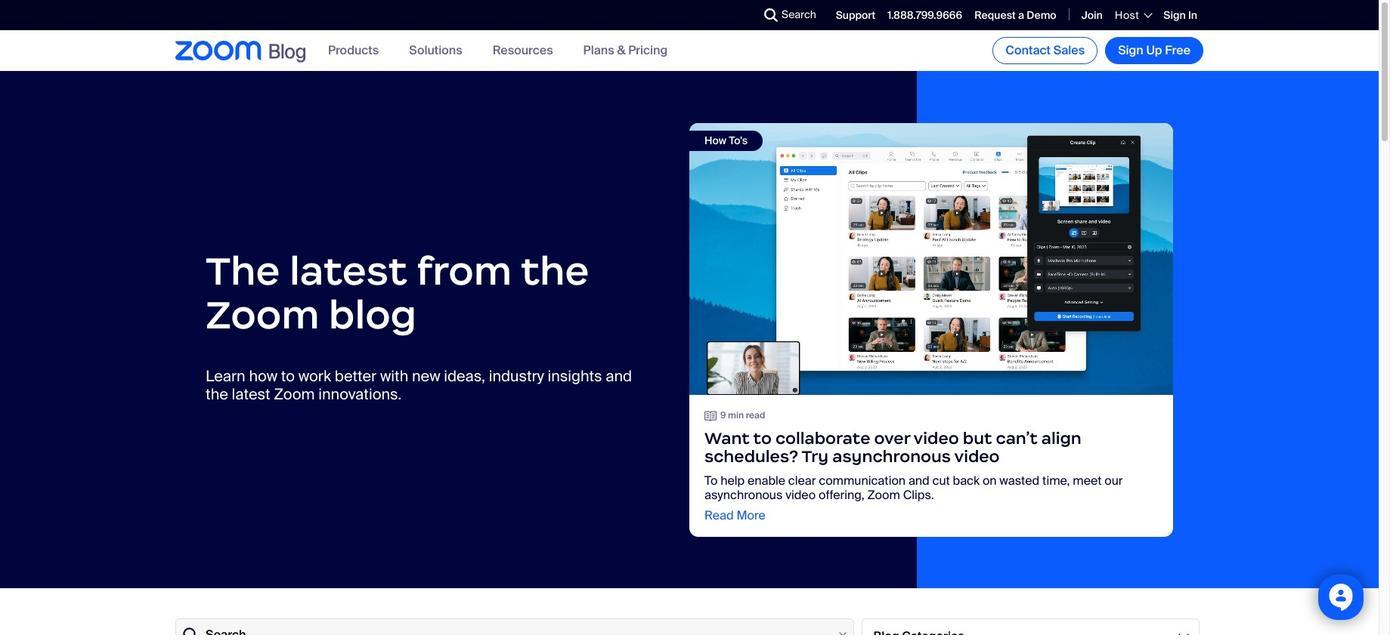 Task type: locate. For each thing, give the bounding box(es) containing it.
latest
[[290, 246, 407, 295], [232, 384, 270, 404]]

sign left up
[[1118, 42, 1144, 58]]

zoom left better on the bottom of page
[[274, 384, 315, 404]]

1 vertical spatial to
[[753, 428, 772, 449]]

0 vertical spatial sign
[[1164, 8, 1186, 22]]

to
[[705, 473, 718, 489]]

clear
[[788, 473, 816, 489]]

the latest from the zoom blog main content
[[0, 71, 1379, 636]]

support
[[836, 8, 876, 22]]

read more link
[[705, 508, 766, 524]]

1 horizontal spatial latest
[[290, 246, 407, 295]]

clips.
[[903, 487, 934, 503]]

asynchronous
[[833, 446, 951, 467], [705, 487, 783, 503]]

and left cut
[[909, 473, 930, 489]]

1 vertical spatial latest
[[232, 384, 270, 404]]

0 vertical spatial latest
[[290, 246, 407, 295]]

in
[[1188, 8, 1198, 22]]

resources button
[[493, 43, 553, 59]]

asynchronous up more at right
[[705, 487, 783, 503]]

zoom inside want to collaborate over video but can't align schedules? try asynchronous video to help enable clear communication and cut back on wasted time, meet our asynchronous video offering, zoom clips. read more
[[868, 487, 900, 503]]

1 horizontal spatial the
[[521, 246, 589, 295]]

1 vertical spatial and
[[909, 473, 930, 489]]

0 horizontal spatial and
[[606, 366, 632, 386]]

0 horizontal spatial latest
[[232, 384, 270, 404]]

1 vertical spatial the
[[206, 384, 228, 404]]

2 vertical spatial zoom
[[868, 487, 900, 503]]

0 vertical spatial the
[[521, 246, 589, 295]]

clear search image
[[834, 628, 851, 636]]

to
[[281, 366, 295, 386], [753, 428, 772, 449]]

sign for sign up free
[[1118, 42, 1144, 58]]

sign
[[1164, 8, 1186, 22], [1118, 42, 1144, 58]]

0 vertical spatial zoom
[[206, 290, 320, 339]]

0 horizontal spatial asynchronous
[[705, 487, 783, 503]]

help
[[721, 473, 745, 489]]

the
[[206, 246, 280, 295]]

cut
[[933, 473, 950, 489]]

1 horizontal spatial and
[[909, 473, 930, 489]]

read
[[746, 410, 765, 422]]

0 horizontal spatial the
[[206, 384, 228, 404]]

free
[[1165, 42, 1191, 58]]

1 horizontal spatial sign
[[1164, 8, 1186, 22]]

better
[[335, 366, 377, 386]]

back
[[953, 473, 980, 489]]

1 vertical spatial asynchronous
[[705, 487, 783, 503]]

video up back
[[955, 446, 1000, 467]]

to inside want to collaborate over video but can't align schedules? try asynchronous video to help enable clear communication and cut back on wasted time, meet our asynchronous video offering, zoom clips. read more
[[753, 428, 772, 449]]

sign in
[[1164, 8, 1198, 22]]

blog
[[329, 290, 417, 339]]

video
[[914, 428, 959, 449], [955, 446, 1000, 467], [786, 487, 816, 503]]

0 horizontal spatial to
[[281, 366, 295, 386]]

None search field
[[709, 3, 768, 27]]

work
[[298, 366, 331, 386]]

zoom left clips.
[[868, 487, 900, 503]]

zoom
[[206, 290, 320, 339], [274, 384, 315, 404], [868, 487, 900, 503]]

and right the insights
[[606, 366, 632, 386]]

the
[[521, 246, 589, 295], [206, 384, 228, 404]]

contact sales link
[[993, 37, 1098, 64]]

0 vertical spatial asynchronous
[[833, 446, 951, 467]]

latest inside learn how to work better with new ideas, industry insights and the latest zoom innovations.
[[232, 384, 270, 404]]

1 vertical spatial sign
[[1118, 42, 1144, 58]]

plans
[[583, 43, 614, 59]]

asynchronous up communication
[[833, 446, 951, 467]]

search
[[782, 8, 816, 21]]

learn how to work better with new ideas, industry insights and the latest zoom innovations.
[[206, 366, 632, 404]]

search image
[[764, 8, 778, 22], [764, 8, 778, 22]]

0 horizontal spatial sign
[[1118, 42, 1144, 58]]

sign left in
[[1164, 8, 1186, 22]]

sign up free
[[1118, 42, 1191, 58]]

offering,
[[819, 487, 865, 503]]

zoom inside learn how to work better with new ideas, industry insights and the latest zoom innovations.
[[274, 384, 315, 404]]

innovations.
[[319, 384, 402, 404]]

solutions
[[409, 43, 462, 59]]

zoom up how
[[206, 290, 320, 339]]

0 vertical spatial and
[[606, 366, 632, 386]]

wasted
[[1000, 473, 1040, 489]]

contact sales
[[1006, 42, 1085, 58]]

but
[[963, 428, 992, 449]]

to down 'read'
[[753, 428, 772, 449]]

and
[[606, 366, 632, 386], [909, 473, 930, 489]]

video right enable
[[786, 487, 816, 503]]

enable
[[748, 473, 786, 489]]

1 vertical spatial zoom
[[274, 384, 315, 404]]

to inside learn how to work better with new ideas, industry insights and the latest zoom innovations.
[[281, 366, 295, 386]]

to right how
[[281, 366, 295, 386]]

want
[[705, 428, 750, 449]]

resources
[[493, 43, 553, 59]]

0 vertical spatial to
[[281, 366, 295, 386]]

the inside the latest from the zoom blog
[[521, 246, 589, 295]]

1.888.799.9666 link
[[888, 8, 963, 22]]

request a demo
[[975, 8, 1057, 22]]

1 horizontal spatial asynchronous
[[833, 446, 951, 467]]

more
[[737, 508, 766, 524]]

our
[[1105, 473, 1123, 489]]

1 horizontal spatial to
[[753, 428, 772, 449]]

sales
[[1054, 42, 1085, 58]]



Task type: describe. For each thing, give the bounding box(es) containing it.
ideas,
[[444, 366, 485, 386]]

new
[[412, 366, 440, 386]]

products button
[[328, 43, 379, 59]]

contact
[[1006, 42, 1051, 58]]

latest inside the latest from the zoom blog
[[290, 246, 407, 295]]

host
[[1115, 8, 1140, 22]]

communication
[[819, 473, 906, 489]]

and inside want to collaborate over video but can't align schedules? try asynchronous video to help enable clear communication and cut back on wasted time, meet our asynchronous video offering, zoom clips. read more
[[909, 473, 930, 489]]

9 min read
[[721, 410, 765, 422]]

from
[[417, 246, 512, 295]]

request a demo link
[[975, 8, 1057, 22]]

pricing
[[628, 43, 668, 59]]

how to's
[[705, 133, 748, 147]]

collaborate
[[776, 428, 871, 449]]

industry
[[489, 366, 544, 386]]

join link
[[1082, 8, 1103, 22]]

sign up free link
[[1106, 37, 1204, 64]]

logo blog.svg image
[[269, 40, 305, 64]]

and inside learn how to work better with new ideas, industry insights and the latest zoom innovations.
[[606, 366, 632, 386]]

min
[[728, 410, 744, 422]]

how
[[249, 366, 278, 386]]

1.888.799.9666
[[888, 8, 963, 22]]

zoom logo image
[[175, 41, 262, 60]]

zoom inside the latest from the zoom blog
[[206, 290, 320, 339]]

how
[[705, 133, 727, 147]]

request
[[975, 8, 1016, 22]]

align
[[1042, 428, 1082, 449]]

the latest from the zoom blog
[[206, 246, 589, 339]]

join
[[1082, 8, 1103, 22]]

to's
[[729, 133, 748, 147]]

solutions button
[[409, 43, 462, 59]]

video left but
[[914, 428, 959, 449]]

9
[[721, 410, 726, 422]]

plans & pricing link
[[583, 43, 668, 59]]

learn
[[206, 366, 245, 386]]

want to collaborate over video but can't align schedules? try asynchronous video image
[[690, 123, 1173, 395]]

the inside learn how to work better with new ideas, industry insights and the latest zoom innovations.
[[206, 384, 228, 404]]

with
[[380, 366, 409, 386]]

can't
[[996, 428, 1038, 449]]

sign for sign in
[[1164, 8, 1186, 22]]

up
[[1147, 42, 1163, 58]]

a
[[1019, 8, 1025, 22]]

want to collaborate over video but can't align schedules? try asynchronous video to help enable clear communication and cut back on wasted time, meet our asynchronous video offering, zoom clips. read more
[[705, 428, 1123, 524]]

products
[[328, 43, 379, 59]]

plans & pricing
[[583, 43, 668, 59]]

time,
[[1043, 473, 1070, 489]]

Search text field
[[175, 619, 854, 636]]

schedules?
[[705, 446, 799, 467]]

over
[[874, 428, 910, 449]]

support link
[[836, 8, 876, 22]]

meet
[[1073, 473, 1102, 489]]

try
[[802, 446, 829, 467]]

demo
[[1027, 8, 1057, 22]]

&
[[617, 43, 626, 59]]

insights
[[548, 366, 602, 386]]

read
[[705, 508, 734, 524]]

host button
[[1115, 8, 1152, 22]]

on
[[983, 473, 997, 489]]

sign in link
[[1164, 8, 1198, 22]]



Task type: vqa. For each thing, say whether or not it's contained in the screenshot.
the Want to collaborate over video but can't align schedules? Try asynchronous video To help enable clear communication and cut back on wasted time, meet our asynchronous video offering, Zoom Clips. Read More
yes



